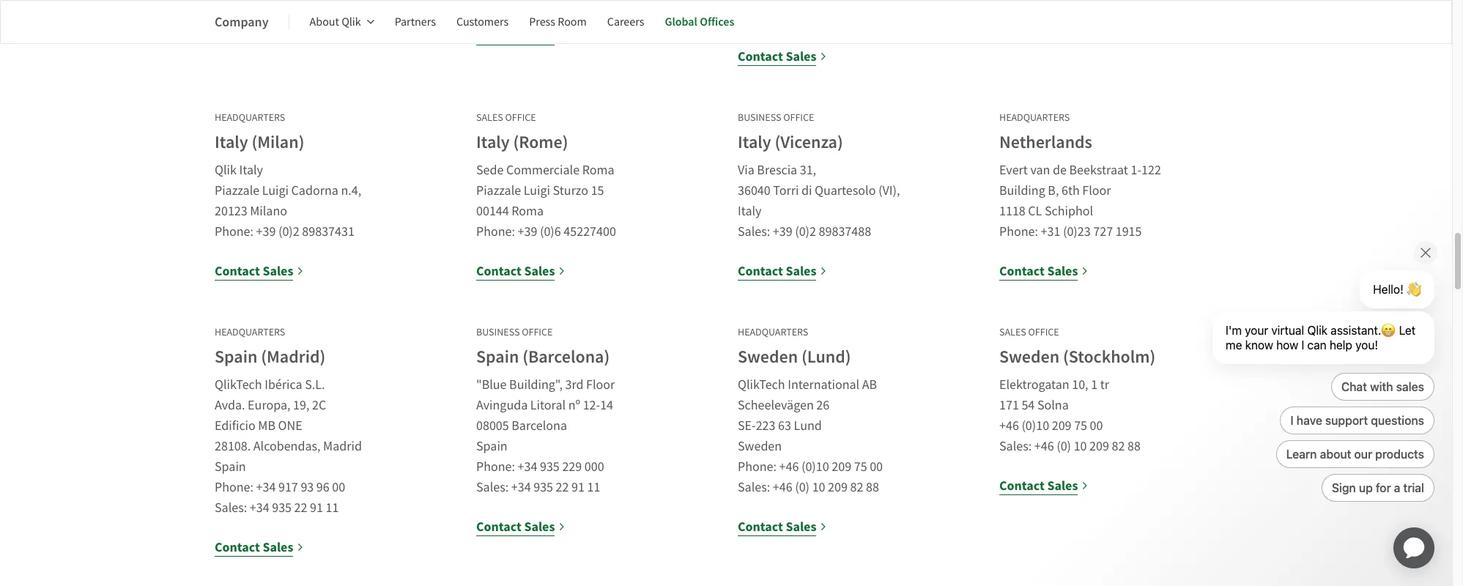 Task type: describe. For each thing, give the bounding box(es) containing it.
offices
[[700, 14, 734, 29]]

spain inside 'qliktech ibérica s.l. avda. europa, 19, 2c edificio mb one 28108. alcobendas, madrid spain phone: +34 917 93 96 00 sales: +34 935 22 91 11'
[[215, 459, 246, 476]]

229
[[562, 459, 582, 476]]

evert van de beekstraat 1-122 building b, 6th floor 1118 cl schiphol phone: +31 (0)23 727 1915
[[1000, 162, 1161, 240]]

contact for netherlands
[[1000, 262, 1045, 280]]

sweden inside the qliktech international ab scheelevägen 26 se-223 63 lund sweden phone: +46 (0)10 209 75 00 sales: +46 (0) 10 209 82 88
[[738, 438, 782, 455]]

litoral
[[530, 397, 566, 414]]

about qlik
[[310, 15, 361, 29]]

headquarters netherlands
[[1000, 111, 1093, 154]]

qliktech ibérica s.l. avda. europa, 19, 2c edificio mb one 28108. alcobendas, madrid spain phone: +34 917 93 96 00 sales: +34 935 22 91 11
[[215, 377, 362, 517]]

15
[[591, 183, 604, 199]]

28108.
[[215, 438, 251, 455]]

ibérica
[[265, 377, 302, 394]]

evert
[[1000, 162, 1028, 179]]

31,
[[800, 162, 816, 179]]

phone: inside sede commerciale roma piazzale luigi sturzo 15 00144 roma phone: +39 (0)6 45227400
[[476, 224, 515, 240]]

partners
[[395, 15, 436, 29]]

quartesolo
[[815, 183, 876, 199]]

(0) inside elektrogatan 10, 1 tr 171 54 solna +46 (0)10 209 75 00 sales: +46 (0) 10 209 82 88
[[1057, 438, 1071, 455]]

italy inside business office italy (vicenza)
[[738, 130, 771, 154]]

global offices link
[[665, 4, 734, 40]]

piazzale inside qlik italy piazzale luigi cadorna n.4, 20123 milano phone: +39 (0)2 89837431
[[215, 183, 260, 199]]

"blue
[[476, 377, 507, 394]]

commerciale
[[506, 162, 580, 179]]

(0)10 inside elektrogatan 10, 1 tr 171 54 solna +46 (0)10 209 75 00 sales: +46 (0) 10 209 82 88
[[1022, 418, 1050, 435]]

sales: inside "blue building", 3rd floor avinguda litoral nº 12-14 08005 barcelona spain phone: +34 935 229 000 sales: +34 935 22 91 11
[[476, 479, 509, 496]]

+39 for italy (vicenza)
[[773, 224, 793, 240]]

europa,
[[248, 397, 291, 414]]

sturzo
[[553, 183, 588, 199]]

office for (vicenza)
[[784, 111, 814, 124]]

1 horizontal spatial roma
[[582, 162, 614, 179]]

contact sales for netherlands
[[1000, 262, 1078, 280]]

22 inside "blue building", 3rd floor avinguda litoral nº 12-14 08005 barcelona spain phone: +34 935 229 000 sales: +34 935 22 91 11
[[556, 479, 569, 496]]

000
[[585, 459, 604, 476]]

contact for sweden (stockholm)
[[1000, 477, 1045, 495]]

careers
[[607, 15, 644, 29]]

contact sales link for italy (vicenza)
[[738, 261, 828, 281]]

11 inside 'qliktech ibérica s.l. avda. europa, 19, 2c edificio mb one 28108. alcobendas, madrid spain phone: +34 917 93 96 00 sales: +34 935 22 91 11'
[[326, 500, 339, 517]]

b,
[[1048, 183, 1059, 199]]

sales: inside via brescia 31, 36040 torri di quartesolo (vi), italy sales: +39 (0)2 89837488
[[738, 224, 770, 240]]

75 inside elektrogatan 10, 1 tr 171 54 solna +46 (0)10 209 75 00 sales: +46 (0) 10 209 82 88
[[1074, 418, 1088, 435]]

company
[[215, 13, 269, 30]]

scheelevägen
[[738, 397, 814, 414]]

contact for sweden (lund)
[[738, 518, 783, 536]]

avinguda
[[476, 397, 528, 414]]

office for (stockholm)
[[1029, 325, 1059, 339]]

sede commerciale roma piazzale luigi sturzo 15 00144 roma phone: +39 (0)6 45227400
[[476, 162, 616, 240]]

(vi),
[[879, 183, 900, 199]]

building",
[[509, 377, 563, 394]]

88 inside elektrogatan 10, 1 tr 171 54 solna +46 (0)10 209 75 00 sales: +46 (0) 10 209 82 88
[[1128, 438, 1141, 455]]

contact sales link for spain (madrid)
[[215, 537, 304, 558]]

12-
[[583, 397, 600, 414]]

partners link
[[395, 4, 436, 40]]

via brescia 31, 36040 torri di quartesolo (vi), italy sales: +39 (0)2 89837488
[[738, 162, 900, 240]]

668
[[840, 9, 860, 26]]

122
[[1142, 162, 1161, 179]]

36040
[[738, 183, 771, 199]]

office for (rome)
[[505, 111, 536, 124]]

+49
[[762, 9, 782, 26]]

"blue building", 3rd floor avinguda litoral nº 12-14 08005 barcelona spain phone: +34 935 229 000 sales: +34 935 22 91 11
[[476, 377, 615, 496]]

211
[[802, 9, 822, 26]]

sales inside sales office italy (rome)
[[476, 111, 503, 124]]

88 inside the qliktech international ab scheelevägen 26 se-223 63 lund sweden phone: +46 (0)10 209 75 00 sales: +46 (0) 10 209 82 88
[[866, 479, 879, 496]]

(milan)
[[252, 130, 304, 154]]

via
[[738, 162, 755, 179]]

brescia
[[757, 162, 797, 179]]

10,
[[1072, 377, 1089, 394]]

82 inside elektrogatan 10, 1 tr 171 54 solna +46 (0)10 209 75 00 sales: +46 (0) 10 209 82 88
[[1112, 438, 1125, 455]]

sales office sweden (stockholm)
[[1000, 325, 1156, 369]]

sales: inside the qliktech international ab scheelevägen 26 se-223 63 lund sweden phone: +46 (0)10 209 75 00 sales: +46 (0) 10 209 82 88
[[738, 479, 770, 496]]

fax:
[[738, 9, 760, 26]]

19,
[[293, 397, 310, 414]]

(0)10 inside the qliktech international ab scheelevägen 26 se-223 63 lund sweden phone: +46 (0)10 209 75 00 sales: +46 (0) 10 209 82 88
[[802, 459, 829, 476]]

mb
[[258, 418, 276, 435]]

00144
[[476, 203, 509, 220]]

contact sales link for italy (rome)
[[476, 261, 566, 281]]

headquarters for sweden
[[738, 325, 809, 339]]

building
[[1000, 183, 1046, 199]]

0 vertical spatial (0)
[[785, 9, 799, 26]]

madrid
[[323, 438, 362, 455]]

about qlik link
[[310, 4, 374, 40]]

piazzale inside sede commerciale roma piazzale luigi sturzo 15 00144 roma phone: +39 (0)6 45227400
[[476, 183, 521, 199]]

nº
[[568, 397, 580, 414]]

contact sales link for italy (milan)
[[215, 261, 304, 281]]

contact sales link for netherlands
[[1000, 261, 1089, 281]]

netherlands
[[1000, 130, 1093, 154]]

contact for spain (barcelona)
[[476, 518, 522, 536]]

sales: inside 'qliktech ibérica s.l. avda. europa, 19, 2c edificio mb one 28108. alcobendas, madrid spain phone: +34 917 93 96 00 sales: +34 935 22 91 11'
[[215, 500, 247, 517]]

contact sales link for sweden (lund)
[[738, 517, 828, 537]]

se-
[[738, 418, 756, 435]]

solna
[[1038, 397, 1069, 414]]

58
[[824, 9, 837, 26]]

82 inside the qliktech international ab scheelevägen 26 se-223 63 lund sweden phone: +46 (0)10 209 75 00 sales: +46 (0) 10 209 82 88
[[850, 479, 864, 496]]

press room link
[[529, 4, 587, 40]]

schiphol
[[1045, 203, 1093, 220]]

sede
[[476, 162, 504, 179]]

1 vertical spatial 935
[[534, 479, 553, 496]]

171
[[1000, 397, 1019, 414]]

93
[[301, 479, 314, 496]]

van
[[1031, 162, 1050, 179]]

26
[[817, 397, 830, 414]]

business for italy
[[738, 111, 782, 124]]

(0)2 inside via brescia 31, 36040 torri di quartesolo (vi), italy sales: +39 (0)2 89837488
[[795, 224, 816, 240]]

sales office italy (rome)
[[476, 111, 568, 154]]

global
[[665, 14, 698, 29]]

avda.
[[215, 397, 245, 414]]

press room
[[529, 15, 587, 29]]

global offices
[[665, 14, 734, 29]]

6th
[[1062, 183, 1080, 199]]

sales: inside elektrogatan 10, 1 tr 171 54 solna +46 (0)10 209 75 00 sales: +46 (0) 10 209 82 88
[[1000, 438, 1032, 455]]

customers
[[456, 15, 509, 29]]

08005
[[476, 418, 509, 435]]

one
[[278, 418, 302, 435]]

cl
[[1028, 203, 1042, 220]]

1915
[[1116, 224, 1142, 240]]

20123
[[215, 203, 247, 220]]

office for (barcelona)
[[522, 325, 553, 339]]

(lund)
[[802, 345, 851, 369]]



Task type: vqa. For each thing, say whether or not it's contained in the screenshot.


Task type: locate. For each thing, give the bounding box(es) containing it.
0 vertical spatial roma
[[582, 162, 614, 179]]

phone: down 08005
[[476, 459, 515, 476]]

91 inside 'qliktech ibérica s.l. avda. europa, 19, 2c edificio mb one 28108. alcobendas, madrid spain phone: +34 917 93 96 00 sales: +34 935 22 91 11'
[[310, 500, 323, 517]]

(0) inside the qliktech international ab scheelevägen 26 se-223 63 lund sweden phone: +46 (0)10 209 75 00 sales: +46 (0) 10 209 82 88
[[795, 479, 810, 496]]

italy inside qlik italy piazzale luigi cadorna n.4, 20123 milano phone: +39 (0)2 89837431
[[239, 162, 263, 179]]

0 horizontal spatial piazzale
[[215, 183, 260, 199]]

917
[[278, 479, 298, 496]]

1 qliktech from the left
[[215, 377, 262, 394]]

sales: down the 171
[[1000, 438, 1032, 455]]

fax: +49 (0) 211 58 668 599
[[738, 9, 882, 26]]

spain down 28108. on the bottom left of page
[[215, 459, 246, 476]]

headquarters up the (lund)
[[738, 325, 809, 339]]

0 horizontal spatial 10
[[812, 479, 826, 496]]

+39 inside sede commerciale roma piazzale luigi sturzo 15 00144 roma phone: +39 (0)6 45227400
[[518, 224, 537, 240]]

business for spain
[[476, 325, 520, 339]]

1 horizontal spatial 00
[[870, 459, 883, 476]]

2 (0)2 from the left
[[795, 224, 816, 240]]

contact sales for italy (rome)
[[476, 262, 555, 280]]

2 vertical spatial (0)
[[795, 479, 810, 496]]

00 inside 'qliktech ibérica s.l. avda. europa, 19, 2c edificio mb one 28108. alcobendas, madrid spain phone: +34 917 93 96 00 sales: +34 935 22 91 11'
[[332, 479, 345, 496]]

sweden inside headquarters sweden (lund)
[[738, 345, 798, 369]]

office up the (rome)
[[505, 111, 536, 124]]

1 vertical spatial business
[[476, 325, 520, 339]]

1 vertical spatial roma
[[512, 203, 544, 220]]

1 horizontal spatial 11
[[587, 479, 601, 496]]

qliktech up avda. on the left
[[215, 377, 262, 394]]

qliktech for scheelevägen
[[738, 377, 785, 394]]

phone: down 28108. on the bottom left of page
[[215, 479, 254, 496]]

sweden down 223
[[738, 438, 782, 455]]

(0)10 down "54"
[[1022, 418, 1050, 435]]

qlik up 20123
[[215, 162, 237, 179]]

14
[[600, 397, 613, 414]]

business
[[738, 111, 782, 124], [476, 325, 520, 339]]

1
[[1091, 377, 1098, 394]]

2 +39 from the left
[[518, 224, 537, 240]]

office up (vicenza)
[[784, 111, 814, 124]]

spain inside business office spain (barcelona)
[[476, 345, 519, 369]]

lund
[[794, 418, 822, 435]]

phone: inside evert van de beekstraat 1-122 building b, 6th floor 1118 cl schiphol phone: +31 (0)23 727 1915
[[1000, 224, 1038, 240]]

0 vertical spatial 10
[[1074, 438, 1087, 455]]

0 vertical spatial 22
[[556, 479, 569, 496]]

contact sales for spain (madrid)
[[215, 539, 293, 556]]

1 horizontal spatial 22
[[556, 479, 569, 496]]

0 vertical spatial 75
[[1074, 418, 1088, 435]]

roma up 15
[[582, 162, 614, 179]]

floor up 14
[[586, 377, 615, 394]]

91
[[572, 479, 585, 496], [310, 500, 323, 517]]

contact for italy (milan)
[[215, 262, 260, 280]]

91 inside "blue building", 3rd floor avinguda litoral nº 12-14 08005 barcelona spain phone: +34 935 229 000 sales: +34 935 22 91 11
[[572, 479, 585, 496]]

(0)23
[[1063, 224, 1091, 240]]

company menu bar
[[215, 4, 755, 40]]

italy inside headquarters italy (milan)
[[215, 130, 248, 154]]

1 vertical spatial 22
[[294, 500, 307, 517]]

alcobendas,
[[253, 438, 321, 455]]

0 horizontal spatial 22
[[294, 500, 307, 517]]

headquarters up (milan)
[[215, 111, 285, 124]]

(0)10
[[1022, 418, 1050, 435], [802, 459, 829, 476]]

2 horizontal spatial 00
[[1090, 418, 1103, 435]]

office up the elektrogatan
[[1029, 325, 1059, 339]]

qliktech inside the qliktech international ab scheelevägen 26 se-223 63 lund sweden phone: +46 (0)10 209 75 00 sales: +46 (0) 10 209 82 88
[[738, 377, 785, 394]]

0 vertical spatial 00
[[1090, 418, 1103, 435]]

+39 inside qlik italy piazzale luigi cadorna n.4, 20123 milano phone: +39 (0)2 89837431
[[256, 224, 276, 240]]

2 luigi from the left
[[524, 183, 550, 199]]

1 horizontal spatial qlik
[[342, 15, 361, 29]]

10 inside elektrogatan 10, 1 tr 171 54 solna +46 (0)10 209 75 00 sales: +46 (0) 10 209 82 88
[[1074, 438, 1087, 455]]

contact for italy (vicenza)
[[738, 262, 783, 280]]

(barcelona)
[[523, 345, 610, 369]]

n.4,
[[341, 183, 361, 199]]

de
[[1053, 162, 1067, 179]]

headquarters up "netherlands"
[[1000, 111, 1070, 124]]

89837431
[[302, 224, 355, 240]]

luigi
[[262, 183, 289, 199], [524, 183, 550, 199]]

floor inside evert van de beekstraat 1-122 building b, 6th floor 1118 cl schiphol phone: +31 (0)23 727 1915
[[1083, 183, 1111, 199]]

sweden
[[738, 345, 798, 369], [1000, 345, 1060, 369], [738, 438, 782, 455]]

1 vertical spatial 00
[[870, 459, 883, 476]]

(0) down lund on the bottom of the page
[[795, 479, 810, 496]]

1 vertical spatial (0)10
[[802, 459, 829, 476]]

0 horizontal spatial qliktech
[[215, 377, 262, 394]]

luigi inside qlik italy piazzale luigi cadorna n.4, 20123 milano phone: +39 (0)2 89837431
[[262, 183, 289, 199]]

italy inside via brescia 31, 36040 torri di quartesolo (vi), italy sales: +39 (0)2 89837488
[[738, 203, 762, 220]]

0 vertical spatial qlik
[[342, 15, 361, 29]]

1 vertical spatial floor
[[586, 377, 615, 394]]

sweden inside sales office sweden (stockholm)
[[1000, 345, 1060, 369]]

italy up the sede
[[476, 130, 510, 154]]

italy up via
[[738, 130, 771, 154]]

sales:
[[738, 224, 770, 240], [1000, 438, 1032, 455], [476, 479, 509, 496], [738, 479, 770, 496], [215, 500, 247, 517]]

1 vertical spatial (0)
[[1057, 438, 1071, 455]]

(0)10 down lund on the bottom of the page
[[802, 459, 829, 476]]

phone: inside "blue building", 3rd floor avinguda litoral nº 12-14 08005 barcelona spain phone: +34 935 229 000 sales: +34 935 22 91 11
[[476, 459, 515, 476]]

(0) left 211
[[785, 9, 799, 26]]

+39 left (0)6
[[518, 224, 537, 240]]

+39 for italy (rome)
[[518, 224, 537, 240]]

office
[[505, 111, 536, 124], [784, 111, 814, 124], [522, 325, 553, 339], [1029, 325, 1059, 339]]

0 horizontal spatial +39
[[256, 224, 276, 240]]

22 down 93
[[294, 500, 307, 517]]

piazzale up the 00144
[[476, 183, 521, 199]]

contact for italy (rome)
[[476, 262, 522, 280]]

11 inside "blue building", 3rd floor avinguda litoral nº 12-14 08005 barcelona spain phone: +34 935 229 000 sales: +34 935 22 91 11
[[587, 479, 601, 496]]

sweden up scheelevägen
[[738, 345, 798, 369]]

+39 inside via brescia 31, 36040 torri di quartesolo (vi), italy sales: +39 (0)2 89837488
[[773, 224, 793, 240]]

2 qliktech from the left
[[738, 377, 785, 394]]

11
[[587, 479, 601, 496], [326, 500, 339, 517]]

headquarters italy (milan)
[[215, 111, 304, 154]]

business inside business office spain (barcelona)
[[476, 325, 520, 339]]

(stockholm)
[[1063, 345, 1156, 369]]

qliktech up scheelevägen
[[738, 377, 785, 394]]

22
[[556, 479, 569, 496], [294, 500, 307, 517]]

contact sales link for spain (barcelona)
[[476, 517, 566, 537]]

italy down the 36040
[[738, 203, 762, 220]]

1 horizontal spatial floor
[[1083, 183, 1111, 199]]

spain inside headquarters spain (madrid)
[[215, 345, 258, 369]]

headquarters up (madrid)
[[215, 325, 285, 339]]

00 inside the qliktech international ab scheelevägen 26 se-223 63 lund sweden phone: +46 (0)10 209 75 00 sales: +46 (0) 10 209 82 88
[[870, 459, 883, 476]]

tr
[[1100, 377, 1110, 394]]

italy inside sales office italy (rome)
[[476, 130, 510, 154]]

0 horizontal spatial 00
[[332, 479, 345, 496]]

sweden up the elektrogatan
[[1000, 345, 1060, 369]]

contact for spain (madrid)
[[215, 539, 260, 556]]

0 vertical spatial 91
[[572, 479, 585, 496]]

10 inside the qliktech international ab scheelevägen 26 se-223 63 lund sweden phone: +46 (0)10 209 75 00 sales: +46 (0) 10 209 82 88
[[812, 479, 826, 496]]

1 horizontal spatial 88
[[1128, 438, 1141, 455]]

63
[[778, 418, 791, 435]]

89837488
[[819, 224, 871, 240]]

+39 down milano
[[256, 224, 276, 240]]

2 piazzale from the left
[[476, 183, 521, 199]]

phone: inside qlik italy piazzale luigi cadorna n.4, 20123 milano phone: +39 (0)2 89837431
[[215, 224, 254, 240]]

1 horizontal spatial 10
[[1074, 438, 1087, 455]]

22 down 229
[[556, 479, 569, 496]]

1 vertical spatial 75
[[854, 459, 867, 476]]

office inside business office italy (vicenza)
[[784, 111, 814, 124]]

45227400
[[564, 224, 616, 240]]

+34
[[518, 459, 537, 476], [256, 479, 276, 496], [511, 479, 531, 496], [250, 500, 269, 517]]

(0)2 inside qlik italy piazzale luigi cadorna n.4, 20123 milano phone: +39 (0)2 89837431
[[278, 224, 300, 240]]

91 down 96
[[310, 500, 323, 517]]

italy down (milan)
[[239, 162, 263, 179]]

91 down 229
[[572, 479, 585, 496]]

sales: down the 36040
[[738, 224, 770, 240]]

piazzale
[[215, 183, 260, 199], [476, 183, 521, 199]]

75 inside the qliktech international ab scheelevägen 26 se-223 63 lund sweden phone: +46 (0)10 209 75 00 sales: +46 (0) 10 209 82 88
[[854, 459, 867, 476]]

0 vertical spatial 82
[[1112, 438, 1125, 455]]

business up "blue
[[476, 325, 520, 339]]

0 vertical spatial 11
[[587, 479, 601, 496]]

0 vertical spatial 935
[[540, 459, 560, 476]]

spain
[[215, 345, 258, 369], [476, 345, 519, 369], [476, 438, 508, 455], [215, 459, 246, 476]]

contact sales for spain (barcelona)
[[476, 518, 555, 536]]

0 horizontal spatial (0)10
[[802, 459, 829, 476]]

roma up (0)6
[[512, 203, 544, 220]]

935 down 917
[[272, 500, 292, 517]]

0 vertical spatial floor
[[1083, 183, 1111, 199]]

qlik inside qlik italy piazzale luigi cadorna n.4, 20123 milano phone: +39 (0)2 89837431
[[215, 162, 237, 179]]

1 horizontal spatial luigi
[[524, 183, 550, 199]]

luigi up milano
[[262, 183, 289, 199]]

75
[[1074, 418, 1088, 435], [854, 459, 867, 476]]

piazzale up 20123
[[215, 183, 260, 199]]

2 vertical spatial 00
[[332, 479, 345, 496]]

1 +39 from the left
[[256, 224, 276, 240]]

0 horizontal spatial 82
[[850, 479, 864, 496]]

935 down barcelona
[[534, 479, 553, 496]]

1118
[[1000, 203, 1026, 220]]

1 horizontal spatial piazzale
[[476, 183, 521, 199]]

2 vertical spatial 935
[[272, 500, 292, 517]]

phone:
[[215, 224, 254, 240], [476, 224, 515, 240], [1000, 224, 1038, 240], [476, 459, 515, 476], [738, 459, 777, 476], [215, 479, 254, 496]]

office inside sales office sweden (stockholm)
[[1029, 325, 1059, 339]]

sales: down 28108. on the bottom left of page
[[215, 500, 247, 517]]

0 vertical spatial 88
[[1128, 438, 1141, 455]]

1 horizontal spatial (0)10
[[1022, 418, 1050, 435]]

1 vertical spatial 11
[[326, 500, 339, 517]]

(0)2 down milano
[[278, 224, 300, 240]]

(madrid)
[[261, 345, 326, 369]]

+39 down torri
[[773, 224, 793, 240]]

82
[[1112, 438, 1125, 455], [850, 479, 864, 496]]

599
[[862, 9, 882, 26]]

54
[[1022, 397, 1035, 414]]

11 down 96
[[326, 500, 339, 517]]

1 horizontal spatial +39
[[518, 224, 537, 240]]

1 vertical spatial qlik
[[215, 162, 237, 179]]

11 down '000'
[[587, 479, 601, 496]]

contact sales
[[215, 7, 293, 24], [476, 27, 555, 45], [738, 48, 817, 65], [215, 262, 293, 280], [476, 262, 555, 280], [738, 262, 817, 280], [1000, 262, 1078, 280], [1000, 477, 1078, 495], [476, 518, 555, 536], [738, 518, 817, 536], [215, 539, 293, 556]]

(0)2 left 89837488
[[795, 224, 816, 240]]

+31
[[1041, 224, 1061, 240]]

office up (barcelona)
[[522, 325, 553, 339]]

0 vertical spatial (0)10
[[1022, 418, 1050, 435]]

1 vertical spatial 91
[[310, 500, 323, 517]]

00 inside elektrogatan 10, 1 tr 171 54 solna +46 (0)10 209 75 00 sales: +46 (0) 10 209 82 88
[[1090, 418, 1103, 435]]

spain up "blue
[[476, 345, 519, 369]]

about
[[310, 15, 339, 29]]

qlik
[[342, 15, 361, 29], [215, 162, 237, 179]]

barcelona
[[512, 418, 567, 435]]

careers link
[[607, 4, 644, 40]]

935
[[540, 459, 560, 476], [534, 479, 553, 496], [272, 500, 292, 517]]

(0)2
[[278, 224, 300, 240], [795, 224, 816, 240]]

headquarters sweden (lund)
[[738, 325, 851, 369]]

elektrogatan 10, 1 tr 171 54 solna +46 (0)10 209 75 00 sales: +46 (0) 10 209 82 88
[[1000, 377, 1141, 455]]

3rd
[[565, 377, 584, 394]]

luigi inside sede commerciale roma piazzale luigi sturzo 15 00144 roma phone: +39 (0)6 45227400
[[524, 183, 550, 199]]

international
[[788, 377, 860, 394]]

1 vertical spatial 82
[[850, 479, 864, 496]]

contact sales for sweden (stockholm)
[[1000, 477, 1078, 495]]

1 horizontal spatial business
[[738, 111, 782, 124]]

1 vertical spatial 88
[[866, 479, 879, 496]]

headquarters inside headquarters netherlands
[[1000, 111, 1070, 124]]

contact sales link for sweden (stockholm)
[[1000, 476, 1089, 496]]

22 inside 'qliktech ibérica s.l. avda. europa, 19, 2c edificio mb one 28108. alcobendas, madrid spain phone: +34 917 93 96 00 sales: +34 935 22 91 11'
[[294, 500, 307, 517]]

1 (0)2 from the left
[[278, 224, 300, 240]]

1 vertical spatial 10
[[812, 479, 826, 496]]

00
[[1090, 418, 1103, 435], [870, 459, 883, 476], [332, 479, 345, 496]]

spain inside "blue building", 3rd floor avinguda litoral nº 12-14 08005 barcelona spain phone: +34 935 229 000 sales: +34 935 22 91 11
[[476, 438, 508, 455]]

headquarters inside headquarters spain (madrid)
[[215, 325, 285, 339]]

1 horizontal spatial 82
[[1112, 438, 1125, 455]]

(vicenza)
[[775, 130, 843, 154]]

0 horizontal spatial business
[[476, 325, 520, 339]]

customers link
[[456, 4, 509, 40]]

2 horizontal spatial +39
[[773, 224, 793, 240]]

room
[[558, 15, 587, 29]]

phone: down 223
[[738, 459, 777, 476]]

milano
[[250, 203, 287, 220]]

sales: down 08005
[[476, 479, 509, 496]]

+39
[[256, 224, 276, 240], [518, 224, 537, 240], [773, 224, 793, 240]]

business office spain (barcelona)
[[476, 325, 610, 369]]

0 horizontal spatial luigi
[[262, 183, 289, 199]]

935 inside 'qliktech ibérica s.l. avda. europa, 19, 2c edificio mb one 28108. alcobendas, madrid spain phone: +34 917 93 96 00 sales: +34 935 22 91 11'
[[272, 500, 292, 517]]

qlik inside about qlik "link"
[[342, 15, 361, 29]]

office inside sales office italy (rome)
[[505, 111, 536, 124]]

0 vertical spatial business
[[738, 111, 782, 124]]

sales: down se-
[[738, 479, 770, 496]]

0 horizontal spatial floor
[[586, 377, 615, 394]]

0 horizontal spatial 11
[[326, 500, 339, 517]]

business up via
[[738, 111, 782, 124]]

headquarters for italy
[[215, 111, 285, 124]]

qliktech for avda.
[[215, 377, 262, 394]]

223
[[756, 418, 776, 435]]

contact sales link
[[215, 5, 304, 26], [476, 26, 566, 46], [738, 46, 828, 67], [215, 261, 304, 281], [476, 261, 566, 281], [738, 261, 828, 281], [1000, 261, 1089, 281], [1000, 476, 1089, 496], [476, 517, 566, 537], [738, 517, 828, 537], [215, 537, 304, 558]]

contact sales for italy (milan)
[[215, 262, 293, 280]]

italy left (milan)
[[215, 130, 248, 154]]

qliktech international ab scheelevägen 26 se-223 63 lund sweden phone: +46 (0)10 209 75 00 sales: +46 (0) 10 209 82 88
[[738, 377, 883, 496]]

3 +39 from the left
[[773, 224, 793, 240]]

business office italy (vicenza)
[[738, 111, 843, 154]]

qlik right about
[[342, 15, 361, 29]]

1 horizontal spatial (0)2
[[795, 224, 816, 240]]

application
[[1376, 510, 1452, 586]]

1 horizontal spatial 91
[[572, 479, 585, 496]]

headquarters inside headquarters sweden (lund)
[[738, 325, 809, 339]]

office inside business office spain (barcelona)
[[522, 325, 553, 339]]

qliktech inside 'qliktech ibérica s.l. avda. europa, 19, 2c edificio mb one 28108. alcobendas, madrid spain phone: +34 917 93 96 00 sales: +34 935 22 91 11'
[[215, 377, 262, 394]]

935 left 229
[[540, 459, 560, 476]]

headquarters for spain
[[215, 325, 285, 339]]

contact sales for sweden (lund)
[[738, 518, 817, 536]]

contact sales for italy (vicenza)
[[738, 262, 817, 280]]

0 horizontal spatial roma
[[512, 203, 544, 220]]

(0)6
[[540, 224, 561, 240]]

sales inside sales office sweden (stockholm)
[[1000, 325, 1027, 339]]

beekstraat
[[1070, 162, 1128, 179]]

1 horizontal spatial qliktech
[[738, 377, 785, 394]]

phone: down the 00144
[[476, 224, 515, 240]]

1 horizontal spatial 75
[[1074, 418, 1088, 435]]

contact
[[215, 7, 260, 24], [476, 27, 522, 45], [738, 48, 783, 65], [215, 262, 260, 280], [476, 262, 522, 280], [738, 262, 783, 280], [1000, 262, 1045, 280], [1000, 477, 1045, 495], [476, 518, 522, 536], [738, 518, 783, 536], [215, 539, 260, 556]]

phone: inside the qliktech international ab scheelevägen 26 se-223 63 lund sweden phone: +46 (0)10 209 75 00 sales: +46 (0) 10 209 82 88
[[738, 459, 777, 476]]

phone: down 20123
[[215, 224, 254, 240]]

(0) down solna
[[1057, 438, 1071, 455]]

ab
[[862, 377, 877, 394]]

spain down 08005
[[476, 438, 508, 455]]

floor down beekstraat on the right
[[1083, 183, 1111, 199]]

elektrogatan
[[1000, 377, 1070, 394]]

phone: inside 'qliktech ibérica s.l. avda. europa, 19, 2c edificio mb one 28108. alcobendas, madrid spain phone: +34 917 93 96 00 sales: +34 935 22 91 11'
[[215, 479, 254, 496]]

di
[[802, 183, 812, 199]]

luigi down "commerciale"
[[524, 183, 550, 199]]

phone: down 1118 at the right top of page
[[1000, 224, 1038, 240]]

business inside business office italy (vicenza)
[[738, 111, 782, 124]]

+46
[[1000, 418, 1019, 435], [1035, 438, 1054, 455], [779, 459, 799, 476], [773, 479, 793, 496]]

1-
[[1131, 162, 1142, 179]]

headquarters spain (madrid)
[[215, 325, 326, 369]]

spain up avda. on the left
[[215, 345, 258, 369]]

1 piazzale from the left
[[215, 183, 260, 199]]

edificio
[[215, 418, 256, 435]]

roma
[[582, 162, 614, 179], [512, 203, 544, 220]]

floor inside "blue building", 3rd floor avinguda litoral nº 12-14 08005 barcelona spain phone: +34 935 229 000 sales: +34 935 22 91 11
[[586, 377, 615, 394]]

0 horizontal spatial (0)2
[[278, 224, 300, 240]]

0 horizontal spatial 75
[[854, 459, 867, 476]]

0 horizontal spatial qlik
[[215, 162, 237, 179]]

headquarters inside headquarters italy (milan)
[[215, 111, 285, 124]]

0 horizontal spatial 88
[[866, 479, 879, 496]]

10 down 10,
[[1074, 438, 1087, 455]]

press
[[529, 15, 555, 29]]

10 down lund on the bottom of the page
[[812, 479, 826, 496]]

88
[[1128, 438, 1141, 455], [866, 479, 879, 496]]

1 luigi from the left
[[262, 183, 289, 199]]

headquarters for netherlands
[[1000, 111, 1070, 124]]

0 horizontal spatial 91
[[310, 500, 323, 517]]



